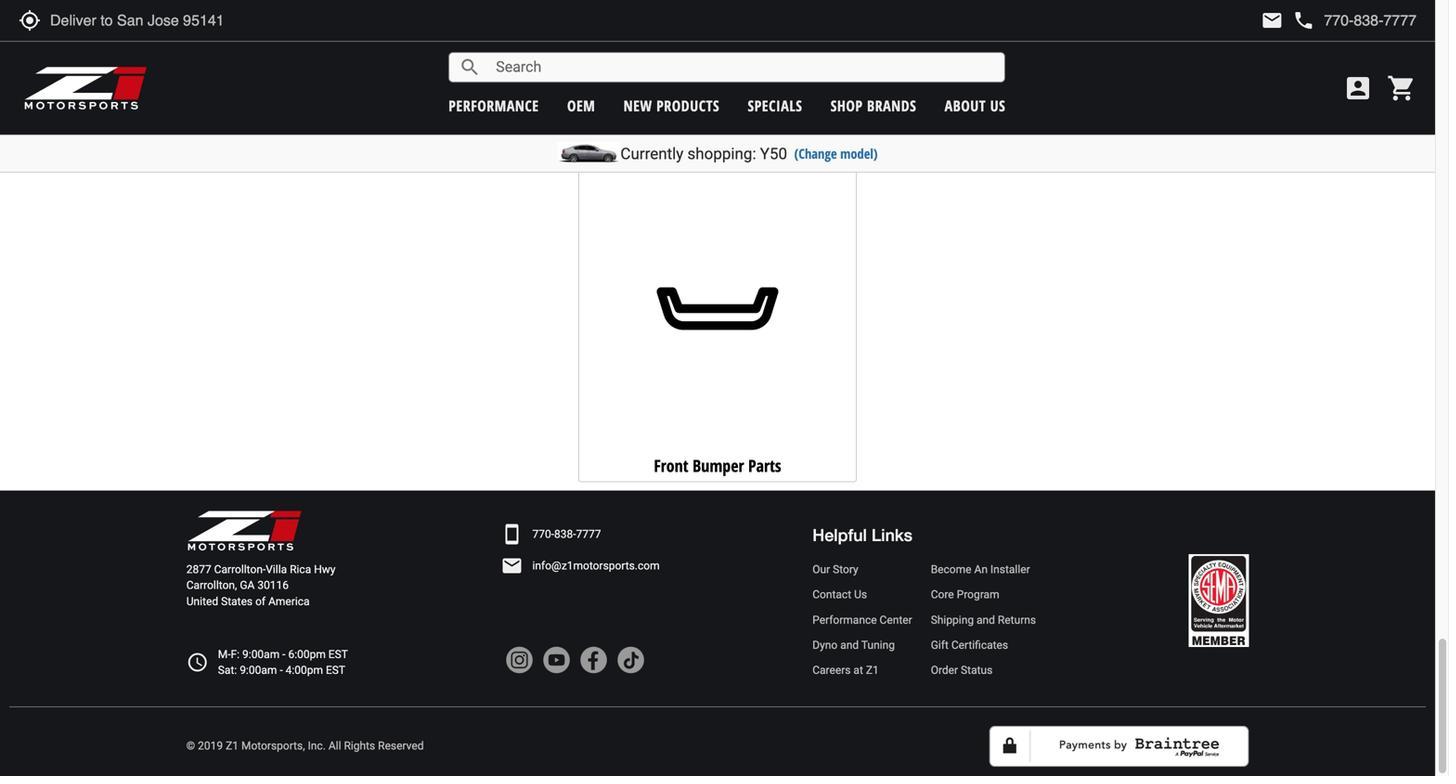 Task type: locate. For each thing, give the bounding box(es) containing it.
flywheel
[[514, 111, 572, 134]]

carrollton-
[[214, 563, 266, 576]]

0 horizontal spatial z1
[[226, 740, 239, 753]]

us
[[990, 96, 1006, 116], [854, 588, 867, 601]]

mail
[[1261, 9, 1283, 32]]

1 horizontal spatial us
[[990, 96, 1006, 116]]

shipping
[[931, 613, 974, 626]]

0 horizontal spatial us
[[854, 588, 867, 601]]

0 vertical spatial and
[[485, 111, 509, 134]]

access_time m-f: 9:00am - 6:00pm est sat: 9:00am - 4:00pm est
[[186, 648, 348, 677]]

and right clutch
[[485, 111, 509, 134]]

phone link
[[1292, 9, 1417, 32]]

parts left new
[[576, 111, 609, 134]]

dyno and tuning
[[812, 639, 895, 652]]

y50front bumper image
[[584, 175, 851, 442]]

links
[[872, 525, 912, 545]]

1 horizontal spatial parts
[[748, 454, 781, 477]]

and right dyno
[[840, 639, 859, 652]]

program
[[957, 588, 999, 601]]

clutch and flywheel parts link
[[386, 0, 664, 139]]

info@z1motorsports.com
[[532, 559, 660, 572]]

order status link
[[931, 662, 1036, 678]]

parts right bumper
[[748, 454, 781, 477]]

Search search field
[[481, 53, 1005, 82]]

installer
[[990, 563, 1030, 576]]

est right 6:00pm on the left
[[328, 648, 348, 661]]

gift certificates
[[931, 639, 1008, 652]]

1 vertical spatial and
[[977, 613, 995, 626]]

wheels
[[868, 111, 915, 134]]

0 vertical spatial z1
[[866, 664, 879, 677]]

1 vertical spatial z1
[[226, 740, 239, 753]]

parts right wheels
[[920, 111, 953, 134]]

2877
[[186, 563, 211, 576]]

(change
[[794, 144, 837, 162]]

(change model) link
[[794, 144, 878, 162]]

mail link
[[1261, 9, 1283, 32]]

z1 right at
[[866, 664, 879, 677]]

est right 4:00pm
[[326, 664, 345, 677]]

and for returns
[[977, 613, 995, 626]]

est
[[328, 648, 348, 661], [326, 664, 345, 677]]

an
[[974, 563, 988, 576]]

sema member logo image
[[1189, 554, 1249, 647]]

parts
[[576, 111, 609, 134], [920, 111, 953, 134], [748, 454, 781, 477]]

inc.
[[308, 740, 326, 753]]

1 vertical spatial -
[[280, 664, 283, 677]]

us for about us
[[990, 96, 1006, 116]]

© 2019 z1 motorsports, inc. all rights reserved
[[186, 740, 424, 753]]

gift certificates link
[[931, 637, 1036, 653]]

7777
[[576, 528, 601, 541]]

m-
[[218, 648, 231, 661]]

order
[[931, 664, 958, 677]]

our story
[[812, 563, 858, 576]]

and
[[485, 111, 509, 134], [977, 613, 995, 626], [840, 639, 859, 652]]

bumper
[[693, 454, 744, 477]]

products
[[656, 96, 720, 116]]

about us
[[945, 96, 1006, 116]]

1 vertical spatial us
[[854, 588, 867, 601]]

0 vertical spatial us
[[990, 96, 1006, 116]]

helpful
[[812, 525, 867, 545]]

info@z1motorsports.com link
[[532, 558, 660, 574]]

shipping and returns
[[931, 613, 1036, 626]]

- left 4:00pm
[[280, 664, 283, 677]]

certificates
[[951, 639, 1008, 652]]

9:00am right sat:
[[240, 664, 277, 677]]

us down our story link
[[854, 588, 867, 601]]

front
[[654, 454, 688, 477]]

z1 for 2019
[[226, 740, 239, 753]]

z1 inside careers at z1 link
[[866, 664, 879, 677]]

- left 6:00pm on the left
[[282, 648, 285, 661]]

become an installer link
[[931, 562, 1036, 578]]

z1 company logo image
[[186, 509, 302, 552]]

of
[[255, 595, 266, 608]]

9:00am right f:
[[242, 648, 280, 661]]

z1 right '2019'
[[226, 740, 239, 753]]

f:
[[231, 648, 240, 661]]

states
[[221, 595, 253, 608]]

hwy
[[314, 563, 336, 576]]

2 horizontal spatial and
[[977, 613, 995, 626]]

contact us
[[812, 588, 867, 601]]

helpful links
[[812, 525, 912, 545]]

youtube link image
[[543, 646, 570, 674]]

facebook link image
[[580, 646, 608, 674]]

770-838-7777 link
[[532, 526, 601, 542]]

email info@z1motorsports.com
[[501, 555, 660, 577]]

clutch and flywheel parts
[[441, 111, 609, 134]]

model)
[[840, 144, 878, 162]]

us right about
[[990, 96, 1006, 116]]

and down core program link
[[977, 613, 995, 626]]

america
[[268, 595, 310, 608]]

2877 carrollton-villa rica hwy carrollton, ga 30116 united states of america
[[186, 563, 336, 608]]

rights
[[344, 740, 375, 753]]

new products
[[623, 96, 720, 116]]

mail phone
[[1261, 9, 1315, 32]]

1 horizontal spatial and
[[840, 639, 859, 652]]

1 horizontal spatial z1
[[866, 664, 879, 677]]

core
[[931, 588, 954, 601]]

0 horizontal spatial and
[[485, 111, 509, 134]]

shop brands
[[831, 96, 916, 116]]

about
[[945, 96, 986, 116]]

0 vertical spatial 9:00am
[[242, 648, 280, 661]]

2 vertical spatial and
[[840, 639, 859, 652]]

y50
[[760, 144, 787, 163]]

performance center link
[[812, 612, 912, 628]]



Task type: vqa. For each thing, say whether or not it's contained in the screenshot.
Y
no



Task type: describe. For each thing, give the bounding box(es) containing it.
gift
[[931, 639, 949, 652]]

account_box
[[1343, 73, 1373, 103]]

become an installer
[[931, 563, 1030, 576]]

1 vertical spatial 9:00am
[[240, 664, 277, 677]]

4:00pm
[[286, 664, 323, 677]]

30116
[[257, 579, 289, 592]]

instagram link image
[[505, 646, 533, 674]]

shop
[[831, 96, 863, 116]]

performance link
[[449, 96, 539, 116]]

careers at z1 link
[[812, 662, 912, 678]]

shop brands link
[[831, 96, 916, 116]]

core program
[[931, 588, 999, 601]]

villa
[[266, 563, 287, 576]]

wheels parts link
[[771, 0, 1050, 139]]

0 vertical spatial est
[[328, 648, 348, 661]]

2 horizontal spatial parts
[[920, 111, 953, 134]]

1 vertical spatial est
[[326, 664, 345, 677]]

performance center
[[812, 613, 912, 626]]

parts inside 'link'
[[748, 454, 781, 477]]

and for tuning
[[840, 639, 859, 652]]

dyno and tuning link
[[812, 637, 912, 653]]

story
[[833, 563, 858, 576]]

©
[[186, 740, 195, 753]]

us for contact us
[[854, 588, 867, 601]]

z1 for at
[[866, 664, 879, 677]]

z1 motorsports logo image
[[23, 65, 148, 111]]

performance
[[812, 613, 877, 626]]

specials
[[748, 96, 802, 116]]

united
[[186, 595, 218, 608]]

oem link
[[567, 96, 595, 116]]

performance
[[449, 96, 539, 116]]

all
[[328, 740, 341, 753]]

838-
[[554, 528, 576, 541]]

y50clutch and flywheel image
[[391, 0, 659, 99]]

email
[[501, 555, 523, 577]]

our
[[812, 563, 830, 576]]

shopping:
[[687, 144, 756, 163]]

clutch
[[441, 111, 481, 134]]

core program link
[[931, 587, 1036, 603]]

new products link
[[623, 96, 720, 116]]

front bumper parts link
[[578, 156, 857, 482]]

and for flywheel
[[485, 111, 509, 134]]

center
[[880, 613, 912, 626]]

770-
[[532, 528, 554, 541]]

new
[[623, 96, 652, 116]]

0 horizontal spatial parts
[[576, 111, 609, 134]]

carrollton,
[[186, 579, 237, 592]]

ga
[[240, 579, 255, 592]]

become
[[931, 563, 971, 576]]

phone
[[1292, 9, 1315, 32]]

search
[[459, 56, 481, 78]]

reserved
[[378, 740, 424, 753]]

shopping_cart link
[[1382, 73, 1417, 103]]

specials link
[[748, 96, 802, 116]]

oem
[[567, 96, 595, 116]]

y50wheels image
[[777, 0, 1044, 99]]

tiktok link image
[[617, 646, 645, 674]]

smartphone
[[501, 523, 523, 545]]

access_time
[[186, 651, 209, 674]]

smartphone 770-838-7777
[[501, 523, 601, 545]]

returns
[[998, 613, 1036, 626]]

account_box link
[[1339, 73, 1378, 103]]

dyno
[[812, 639, 838, 652]]

2019
[[198, 740, 223, 753]]

0 vertical spatial -
[[282, 648, 285, 661]]

at
[[853, 664, 863, 677]]

my_location
[[19, 9, 41, 32]]

order status
[[931, 664, 993, 677]]

sat:
[[218, 664, 237, 677]]

currently shopping: y50 (change model)
[[620, 144, 878, 163]]

shopping_cart
[[1387, 73, 1417, 103]]

wheels parts
[[868, 111, 953, 134]]

careers at z1
[[812, 664, 879, 677]]

rica
[[290, 563, 311, 576]]

tuning
[[861, 639, 895, 652]]

6:00pm
[[288, 648, 326, 661]]

careers
[[812, 664, 851, 677]]

motorsports,
[[241, 740, 305, 753]]



